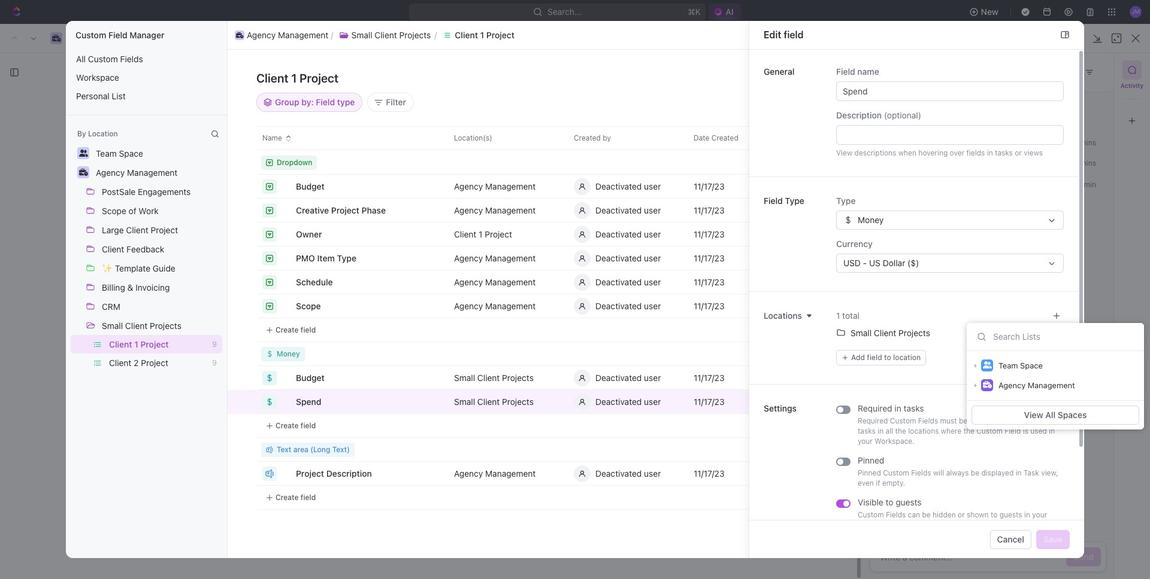 Task type: describe. For each thing, give the bounding box(es) containing it.
budget down items
[[296, 181, 325, 191]]

1 horizontal spatial guests
[[1000, 511, 1022, 520]]

set priority to
[[899, 119, 949, 128]]

creative inside the custom fields element
[[160, 257, 192, 268]]

budget inside task sidebar content section
[[914, 159, 938, 168]]

custom up all custom fields
[[75, 30, 106, 40]]

client 1 project button
[[437, 28, 521, 42]]

postsale engagements button
[[96, 182, 196, 201]]

in progress
[[1019, 138, 1059, 147]]

1 up money button
[[262, 328, 265, 337]]

empty fields button
[[137, 453, 229, 472]]

view all spaces
[[1024, 410, 1087, 421]]

fields inside visible to guests custom fields can be hidden or shown to guests in your workspace.
[[886, 511, 906, 520]]

description (optional)
[[836, 110, 921, 120]]

can
[[908, 511, 920, 520]]

press space to select this row. row containing project description
[[228, 462, 437, 486]]

discovery
[[317, 457, 356, 467]]

action
[[248, 170, 276, 181]]

billing & invoicing button
[[96, 278, 175, 297]]

send button
[[1067, 548, 1101, 567]]

kickoff meeting to walkthrough process with client link
[[238, 273, 442, 291]]

press space to select this row. row containing schedule
[[228, 271, 437, 295]]

schedule
[[296, 277, 333, 287]]

scope for scope of work
[[102, 206, 126, 216]]

add description button
[[142, 103, 714, 122]]

agency inside tree
[[29, 367, 58, 377]]

crs
[[483, 137, 499, 148]]

1 create field button from the top
[[261, 323, 321, 338]]

6 11/17/23 from the top
[[694, 301, 725, 311]]

0 horizontal spatial signed
[[212, 61, 257, 78]]

subtasks button
[[185, 164, 236, 186]]

be for custom
[[971, 469, 980, 478]]

create new field button
[[977, 69, 1056, 88]]

0 horizontal spatial the
[[473, 32, 485, 42]]

1 deactivated user from the top
[[596, 181, 661, 191]]

workspace. inside required in tasks required custom fields must be filled out when creating tasks in all the locations where the custom field is used in your workspace.
[[875, 437, 915, 446]]

to right the priority at the right top of the page
[[940, 119, 947, 128]]

1 vertical spatial scope
[[282, 256, 307, 266]]

add existing field
[[898, 73, 966, 83]]

save button
[[1036, 531, 1070, 550]]

2 vertical spatial agency management link
[[29, 362, 165, 382]]

2 create field button from the top
[[261, 419, 321, 433]]

large client project
[[102, 225, 178, 235]]

1 down client 1 project link
[[291, 71, 297, 85]]

review
[[241, 499, 270, 509]]

will
[[933, 469, 944, 478]]

create concepts link
[[238, 474, 415, 492]]

client feedback button
[[96, 240, 170, 259]]

field right 5
[[301, 421, 316, 430]]

1 deactivated from the top
[[596, 181, 642, 191]]

8 user from the top
[[644, 397, 661, 407]]

0 horizontal spatial tasks
[[858, 427, 876, 436]]

general
[[764, 67, 795, 77]]

1 set from the top
[[901, 119, 912, 128]]

8 deactivated from the top
[[596, 397, 642, 407]]

add left existing
[[898, 73, 913, 83]]

meeting
[[272, 277, 304, 287]]

hide button
[[567, 165, 592, 179]]

2 11/17/23 from the top
[[694, 205, 725, 215]]

field down create concepts link
[[301, 493, 316, 502]]

8 11/17/23 from the top
[[694, 397, 725, 407]]

task down project on the left of the page
[[259, 387, 277, 398]]

Search Lists text field
[[967, 324, 1144, 352]]

create inside button
[[985, 73, 1011, 83]]

field right new
[[1032, 73, 1049, 83]]

visible
[[858, 498, 884, 508]]

list containing agency management
[[232, 28, 1062, 42]]

scope of work button
[[96, 201, 164, 220]]

5 11/17/23 from the top
[[694, 277, 725, 287]]

personal
[[76, 91, 109, 101]]

existing
[[916, 73, 946, 83]]

concepts for create concepts
[[270, 478, 307, 488]]

type inside button
[[337, 253, 356, 263]]

type inside the custom fields element
[[200, 281, 219, 291]]

add task down items
[[295, 196, 326, 205]]

creative project phase inside the custom fields element
[[160, 257, 247, 268]]

9 for client 1 project
[[212, 340, 217, 349]]

client inside sidebar navigation
[[59, 530, 82, 540]]

to down view descriptions when hovering over fields in tasks or views
[[940, 159, 947, 168]]

0 vertical spatial validate signed contract
[[154, 61, 317, 78]]

or for guests
[[958, 511, 965, 520]]

in inside pinned pinned custom fields will always be displayed in task view, even if empty.
[[1016, 469, 1022, 478]]

project team
[[610, 137, 661, 148]]

2 deactivated user from the top
[[596, 205, 661, 215]]

kickoff
[[241, 277, 269, 287]]

1 horizontal spatial business time image
[[983, 382, 992, 389]]

workspace button
[[71, 68, 222, 87]]

scope button
[[295, 297, 328, 316]]

search button
[[934, 135, 981, 151]]

plan
[[540, 32, 555, 42]]

1 budget button from the top
[[295, 177, 332, 196]]

name row
[[228, 126, 437, 150]]

create up the 'review'
[[241, 478, 268, 488]]

visible to guests custom fields can be hidden or shown to guests in your workspace.
[[858, 498, 1047, 530]]

0 vertical spatial description
[[836, 110, 882, 120]]

all custom fields
[[76, 54, 143, 64]]

meeting minutes link
[[519, 135, 588, 151]]

✨
[[102, 264, 113, 274]]

add task button down scope 'button' in the bottom left of the page
[[284, 325, 335, 340]]

3 11/17/23 from the top
[[694, 229, 725, 239]]

field inside required in tasks required custom fields must be filled out when creating tasks in all the locations where the custom field is used in your workspace.
[[1005, 427, 1021, 436]]

creative down "area"
[[282, 457, 315, 467]]

to right visible
[[886, 498, 894, 508]]

text area (long text) button
[[261, 443, 355, 457]]

0 vertical spatial fields
[[967, 149, 985, 158]]

3
[[257, 196, 262, 205]]

0 vertical spatial business time image
[[236, 32, 243, 38]]

create up money
[[276, 326, 299, 335]]

team inside button
[[96, 149, 117, 159]]

review concepts link
[[238, 495, 415, 513]]

list containing postsale engagements
[[66, 182, 227, 373]]

fields inside required in tasks required custom fields must be filled out when creating tasks in all the locations where the custom field is used in your workspace.
[[918, 417, 938, 426]]

management inside tree
[[60, 367, 110, 377]]

from
[[956, 138, 971, 147]]

add task up text)
[[328, 418, 360, 427]]

automations
[[1032, 60, 1082, 70]]

add up creative production
[[241, 387, 257, 398]]

1 inside task sidebar content section
[[1079, 180, 1082, 189]]

add task button down items
[[280, 194, 331, 208]]

small client projects inside tree
[[36, 530, 116, 540]]

mins for changed status from
[[1080, 138, 1096, 147]]

pmo item type inside the custom fields element
[[160, 281, 219, 291]]

complete creative discovery survey link
[[238, 453, 415, 471]]

1 vertical spatial team space
[[999, 361, 1043, 371]]

9 11/17/23 from the top
[[694, 469, 725, 479]]

add down items
[[295, 196, 308, 205]]

dashboards link
[[5, 146, 168, 165]]

create project schedule
[[241, 367, 336, 377]]

view all spaces button
[[972, 406, 1140, 425]]

custom fields button
[[137, 197, 719, 226]]

client inside "button"
[[455, 30, 478, 40]]

your inside required in tasks required custom fields must be filled out when creating tasks in all the locations where the custom field is used in your workspace.
[[858, 437, 873, 446]]

custom field manager
[[75, 30, 164, 40]]

project description inside the custom fields element
[[160, 353, 234, 364]]

1 horizontal spatial the
[[895, 427, 906, 436]]

engagements
[[138, 187, 191, 197]]

subtasks
[[190, 170, 231, 181]]

1 vertical spatial space
[[1020, 361, 1043, 371]]

add task button down the kickoff
[[236, 296, 282, 310]]

hovering
[[919, 149, 948, 158]]

description inside button
[[326, 469, 372, 479]]

Enter name... text field
[[836, 81, 1064, 101]]

total
[[842, 311, 860, 321]]

0 vertical spatial validate
[[154, 61, 209, 78]]

hide for hide 2
[[997, 137, 1016, 148]]

Search... text field
[[933, 98, 1048, 107]]

be for guests
[[922, 511, 931, 520]]

new
[[1013, 73, 1030, 83]]

view for view all spaces
[[1024, 410, 1043, 421]]

add task up production at bottom left
[[241, 387, 277, 398]]

open
[[980, 138, 1003, 147]]

off
[[954, 159, 965, 167]]

1 required from the top
[[858, 404, 892, 414]]

projects inside agency management / small client projects / client 1 project |
[[209, 33, 240, 43]]

add up customize
[[1064, 104, 1080, 114]]

creative production
[[212, 418, 277, 426]]

project description inside button
[[296, 469, 372, 479]]

all inside view all spaces button
[[1046, 410, 1056, 421]]

team space button
[[90, 144, 149, 163]]

sidebar navigation
[[0, 51, 179, 580]]

large
[[102, 225, 124, 235]]

complete for complete creative discovery survey
[[241, 457, 280, 467]]

complete scope of work
[[241, 256, 340, 266]]

survey
[[359, 457, 386, 467]]

space inside button
[[119, 149, 143, 159]]

5 user from the top
[[644, 277, 661, 287]]

9 for client 2 project
[[212, 359, 217, 368]]

to inside kickoff meeting to walkthrough process with client link
[[306, 277, 314, 287]]

row group containing deactivated user
[[437, 151, 1026, 510]]

3 create field button from the top
[[261, 491, 321, 505]]

when inside required in tasks required custom fields must be filled out when creating tasks in all the locations where the custom field is used in your workspace.
[[1001, 417, 1019, 426]]

0 vertical spatial small client projects link
[[161, 33, 240, 43]]

5
[[290, 418, 295, 427]]

add down scope 'button' in the bottom left of the page
[[298, 328, 312, 337]]

1 left total
[[836, 311, 840, 321]]

of inside scope of work button
[[129, 206, 136, 216]]

hide for hide
[[571, 167, 588, 176]]

descriptions
[[855, 149, 896, 158]]

1 created from the left
[[574, 134, 601, 143]]

dashboard
[[29, 281, 71, 291]]

agency management button inside list
[[90, 163, 183, 182]]

press space to select this row. row containing pmo item type
[[228, 247, 437, 271]]

9 user from the top
[[644, 469, 661, 479]]

fields inside button
[[120, 54, 143, 64]]

2 pinned from the top
[[858, 469, 881, 478]]

cancel
[[997, 535, 1024, 545]]

kanban link
[[266, 135, 298, 151]]

activity inside the task sidebar navigation tab list
[[1121, 82, 1144, 89]]

are
[[448, 32, 460, 42]]

locations
[[764, 311, 802, 321]]

2 user from the top
[[644, 205, 661, 215]]

displayed
[[982, 469, 1014, 478]]

in inside task sidebar content section
[[1021, 138, 1027, 147]]

by location
[[77, 129, 118, 138]]

6 user from the top
[[644, 301, 661, 311]]

list containing client 1 project
[[66, 336, 227, 373]]

2 mins for set budget to
[[1074, 159, 1096, 168]]

1 min
[[1079, 180, 1096, 189]]

1 right automations
[[1090, 61, 1093, 70]]

team space inside button
[[96, 149, 143, 159]]

create up text
[[276, 421, 299, 430]]

invoicing
[[136, 283, 170, 293]]

(optional)
[[884, 110, 921, 120]]

postsale
[[102, 187, 136, 197]]

empty
[[173, 457, 198, 467]]

1 up client 2 project
[[134, 340, 138, 350]]

1 horizontal spatial team
[[640, 137, 661, 148]]

timeline
[[684, 137, 717, 148]]

3 row group from the left
[[1026, 151, 1056, 510]]

fields inside dropdown button
[[179, 205, 209, 218]]

task up customize
[[1082, 104, 1100, 114]]

1 vertical spatial validate
[[241, 235, 273, 245]]

meeting
[[522, 137, 554, 148]]

2 horizontal spatial tasks
[[995, 149, 1013, 158]]

2 deactivated from the top
[[596, 205, 642, 215]]

task inside pinned pinned custom fields will always be displayed in task view, even if empty.
[[1024, 469, 1039, 478]]

owner inside owner button
[[296, 229, 322, 239]]

client 1 project inside "button"
[[455, 30, 515, 40]]

date created
[[694, 134, 739, 143]]

free
[[487, 32, 501, 42]]

add down personal list button
[[161, 107, 176, 117]]

0 vertical spatial small client projects button
[[333, 28, 437, 42]]

press space to select this row. row containing spend
[[228, 390, 437, 415]]

tree inside sidebar navigation
[[5, 322, 168, 580]]

2 required from the top
[[858, 417, 888, 426]]

5 deactivated from the top
[[596, 277, 642, 287]]

3 create field from the top
[[276, 493, 316, 502]]

grid containing budget
[[228, 126, 1056, 549]]

1 create field from the top
[[276, 326, 316, 335]]

list containing team space
[[66, 144, 227, 373]]

new
[[981, 7, 999, 17]]

row containing location(s)
[[437, 126, 1026, 150]]



Task type: vqa. For each thing, say whether or not it's contained in the screenshot.


Task type: locate. For each thing, give the bounding box(es) containing it.
2 mins up 1 min
[[1074, 159, 1096, 168]]

phase up "validate signed contract" link
[[362, 205, 386, 215]]

1 vertical spatial 2 mins
[[1074, 159, 1096, 168]]

task down the kickoff
[[259, 298, 277, 308]]

you left are
[[432, 32, 446, 42]]

1 vertical spatial contract
[[304, 235, 338, 245]]

schedule
[[300, 367, 336, 377]]

1 horizontal spatial project description
[[296, 469, 372, 479]]

dropdown
[[277, 158, 312, 167]]

2 vertical spatial create field button
[[261, 491, 321, 505]]

by
[[77, 129, 86, 138]]

item right invoicing
[[181, 281, 198, 291]]

project
[[486, 30, 515, 40], [283, 33, 311, 43], [300, 71, 339, 85], [268, 98, 322, 118], [610, 137, 638, 148], [331, 205, 359, 215], [29, 220, 56, 230], [151, 225, 178, 235], [194, 257, 221, 268], [140, 340, 169, 350], [160, 353, 187, 364], [141, 358, 168, 368], [296, 469, 324, 479]]

the right all at the right bottom of page
[[895, 427, 906, 436]]

0 horizontal spatial small client projects button
[[96, 316, 187, 336]]

1 vertical spatial agency management link
[[186, 58, 286, 72]]

text)
[[332, 445, 350, 454]]

to right meeting
[[306, 277, 314, 287]]

6 deactivated from the top
[[596, 301, 642, 311]]

create new field
[[985, 73, 1049, 83]]

1 vertical spatial view
[[1024, 410, 1043, 421]]

description
[[836, 110, 882, 120], [189, 353, 234, 364], [326, 469, 372, 479]]

list
[[232, 28, 1062, 42], [66, 50, 227, 105], [66, 144, 227, 373], [66, 182, 227, 373], [66, 336, 227, 373]]

item inside the custom fields element
[[181, 281, 198, 291]]

description up from
[[836, 110, 882, 120]]

you up descriptions
[[887, 138, 899, 147]]

concepts inside create concepts link
[[270, 478, 307, 488]]

creative up owner button
[[296, 205, 329, 215]]

space up details button
[[119, 149, 143, 159]]

0 horizontal spatial fields
[[200, 457, 222, 467]]

0 vertical spatial agency management button
[[232, 28, 331, 42]]

work down "validate signed contract" link
[[319, 256, 340, 266]]

/ left client 1 project link
[[245, 33, 248, 43]]

agency inside agency management / small client projects / client 1 project |
[[67, 33, 96, 43]]

all custom fields button
[[71, 50, 222, 68]]

0 vertical spatial agency management link
[[67, 33, 149, 43]]

manager
[[130, 30, 164, 40]]

scope inside button
[[102, 206, 126, 216]]

press space to select this row. row containing creative project phase
[[228, 199, 437, 223]]

1 vertical spatial concepts
[[272, 499, 308, 509]]

0 horizontal spatial validate
[[154, 61, 209, 78]]

budget button down dropdown
[[295, 177, 332, 196]]

9 deactivated from the top
[[596, 469, 642, 479]]

field right edit
[[784, 29, 804, 40]]

tree containing agency management
[[5, 322, 168, 580]]

4 deactivated user from the top
[[596, 253, 661, 263]]

task up owner button
[[310, 196, 326, 205]]

2 set from the top
[[901, 159, 912, 168]]

create concepts
[[241, 478, 307, 488]]

2 row group from the left
[[437, 151, 1026, 510]]

0 horizontal spatial your
[[858, 437, 873, 446]]

1 horizontal spatial small client projects link
[[161, 33, 240, 43]]

custom down out
[[977, 427, 1003, 436]]

8 deactivated user from the top
[[596, 397, 661, 407]]

creative inside button
[[296, 205, 329, 215]]

always
[[946, 469, 969, 478]]

1
[[480, 30, 484, 40], [277, 33, 281, 43], [1090, 61, 1093, 70], [291, 71, 297, 85], [256, 98, 264, 118], [1079, 180, 1082, 189], [836, 311, 840, 321], [262, 328, 265, 337], [134, 340, 138, 350]]

progress
[[1029, 138, 1059, 147]]

fields
[[967, 149, 985, 158], [200, 457, 222, 467]]

dropdown button
[[261, 155, 317, 170]]

custom fields element
[[137, 226, 719, 472]]

0 vertical spatial item
[[317, 253, 335, 263]]

0 horizontal spatial guests
[[896, 498, 922, 508]]

used
[[1031, 427, 1047, 436]]

2 mins from the top
[[1080, 159, 1096, 168]]

customize button
[[1033, 135, 1094, 151]]

settings
[[764, 404, 797, 414]]

from
[[846, 134, 863, 143]]

creative project phase
[[296, 205, 386, 215], [160, 257, 247, 268]]

press space to select this row. row containing scope
[[228, 294, 437, 319]]

budget down 'hovering' on the top of the page
[[914, 159, 938, 168]]

1 horizontal spatial work
[[319, 256, 340, 266]]

project inside sidebar navigation
[[29, 220, 56, 230]]

to right shown on the bottom
[[991, 511, 998, 520]]

item inside button
[[317, 253, 335, 263]]

1 vertical spatial budget button
[[295, 369, 332, 388]]

custom inside pinned pinned custom fields will always be displayed in task view, even if empty.
[[883, 469, 909, 478]]

0 horizontal spatial all
[[76, 54, 86, 64]]

field down scope 'button' in the bottom left of the page
[[301, 326, 316, 335]]

owner up the pmo item type button
[[296, 229, 322, 239]]

0 horizontal spatial item
[[181, 281, 198, 291]]

view,
[[1041, 469, 1058, 478]]

review concepts
[[241, 499, 308, 509]]

0 horizontal spatial creative project phase
[[160, 257, 247, 268]]

user group image
[[983, 362, 992, 369]]

item down "validate signed contract" link
[[317, 253, 335, 263]]

validate signed contract down agency management / small client projects / client 1 project |
[[154, 61, 317, 78]]

changed status from
[[899, 138, 973, 147]]

business time image
[[236, 32, 243, 38], [983, 382, 992, 389]]

0 horizontal spatial space
[[119, 149, 143, 159]]

task down scope 'button' in the bottom left of the page
[[314, 328, 330, 337]]

of up large client project button at left top
[[129, 206, 136, 216]]

field type
[[764, 196, 805, 206]]

description down discovery
[[326, 469, 372, 479]]

fields up locations
[[918, 417, 938, 426]]

if
[[876, 479, 880, 488]]

scope up meeting
[[282, 256, 307, 266]]

0 vertical spatial complete
[[241, 256, 280, 266]]

Set value for Budget Custom Field text field
[[271, 395, 718, 419]]

create inside 'link'
[[241, 367, 268, 377]]

2 budget button from the top
[[295, 369, 332, 388]]

dashboards
[[29, 150, 75, 161]]

of inside complete scope of work link
[[309, 256, 317, 266]]

created by
[[574, 134, 611, 143]]

workspace. down all at the right bottom of page
[[875, 437, 915, 446]]

1 up name
[[256, 98, 264, 118]]

0 vertical spatial mins
[[1080, 138, 1096, 147]]

mins for set budget to
[[1080, 159, 1096, 168]]

1 inside "button"
[[480, 30, 484, 40]]

2 9 from the top
[[212, 359, 217, 368]]

view up used
[[1024, 410, 1043, 421]]

view descriptions when hovering over fields in tasks or views
[[836, 149, 1043, 158]]

filled
[[970, 417, 986, 426]]

1 horizontal spatial team space
[[999, 361, 1043, 371]]

tree
[[5, 322, 168, 580]]

budget down custom fields
[[160, 233, 188, 243]]

1 vertical spatial 9
[[212, 359, 217, 368]]

kickoff meeting to walkthrough process with client
[[241, 277, 442, 287]]

you left the priority at the right top of the page
[[887, 119, 899, 128]]

create down "create concepts"
[[276, 493, 299, 502]]

scope inside 'button'
[[296, 301, 321, 311]]

agency management inside tree
[[29, 367, 110, 377]]

activity inside task sidebar content section
[[877, 65, 919, 79]]

4 deactivated from the top
[[596, 253, 642, 263]]

feedback
[[127, 244, 164, 255]]

custom up all at the right bottom of page
[[890, 417, 916, 426]]

3 user from the top
[[644, 229, 661, 239]]

phase inside button
[[362, 205, 386, 215]]

project inside "button"
[[486, 30, 515, 40]]

1 horizontal spatial hide
[[997, 137, 1016, 148]]

0 vertical spatial when
[[899, 149, 917, 158]]

team space
[[96, 149, 143, 159], [999, 361, 1043, 371]]

pinned
[[858, 456, 885, 466], [858, 469, 881, 478]]

all inside all custom fields button
[[76, 54, 86, 64]]

4 user from the top
[[644, 253, 661, 263]]

create field down "create concepts"
[[276, 493, 316, 502]]

row group
[[228, 151, 467, 510], [437, 151, 1026, 510], [1026, 151, 1056, 510]]

agency
[[247, 30, 276, 40], [67, 33, 96, 43], [201, 60, 230, 70], [96, 168, 125, 178], [830, 205, 859, 215], [830, 253, 859, 263], [830, 301, 859, 311], [29, 367, 58, 377], [999, 381, 1026, 391], [830, 469, 859, 479]]

guests up cancel
[[1000, 511, 1022, 520]]

hide down the minutes
[[571, 167, 588, 176]]

0 vertical spatial view
[[836, 149, 853, 158]]

complete up "create concepts"
[[241, 457, 280, 467]]

postsale engagements
[[102, 187, 191, 197]]

1 horizontal spatial creative project phase
[[296, 205, 386, 215]]

be right always
[[971, 469, 980, 478]]

7 11/17/23 from the top
[[694, 373, 725, 383]]

custom inside button
[[88, 54, 118, 64]]

add task button up text)
[[313, 415, 364, 430]]

projects inside tree
[[84, 530, 116, 540]]

0 horizontal spatial created
[[574, 134, 601, 143]]

hide inside button
[[571, 167, 588, 176]]

1 horizontal spatial tasks
[[904, 404, 924, 414]]

validate
[[154, 61, 209, 78], [241, 235, 273, 245]]

add down the kickoff
[[241, 298, 257, 308]]

small client projects link
[[161, 33, 240, 43], [36, 525, 134, 545]]

add task button up customize
[[1057, 99, 1107, 119]]

1 mins from the top
[[1080, 138, 1096, 147]]

1 vertical spatial workspace.
[[858, 521, 898, 530]]

phase up the kickoff
[[224, 257, 247, 268]]

1 vertical spatial pmo item type
[[160, 281, 219, 291]]

concepts for review concepts
[[272, 499, 308, 509]]

custom down engagements on the left top of the page
[[137, 205, 177, 218]]

creative left production at bottom left
[[212, 418, 239, 426]]

1 pinned from the top
[[858, 456, 885, 466]]

Search tasks... text field
[[1001, 163, 1121, 181]]

priority
[[914, 119, 938, 128]]

0 vertical spatial space
[[119, 149, 143, 159]]

view for view descriptions when hovering over fields in tasks or views
[[836, 149, 853, 158]]

creative down feedback
[[160, 257, 192, 268]]

custom
[[75, 30, 106, 40], [88, 54, 118, 64], [137, 205, 177, 218], [890, 417, 916, 426], [977, 427, 1003, 436], [883, 469, 909, 478], [858, 511, 884, 520]]

1 horizontal spatial signed
[[275, 235, 302, 245]]

0 horizontal spatial or
[[958, 511, 965, 520]]

pmo inside button
[[296, 253, 315, 263]]

description down scheduling
[[189, 353, 234, 364]]

of
[[129, 206, 136, 216], [309, 256, 317, 266]]

search
[[949, 137, 977, 148]]

inherited from
[[814, 134, 863, 143]]

create field button up text
[[261, 419, 321, 433]]

row group containing budget
[[228, 151, 467, 510]]

or inside visible to guests custom fields can be hidden or shown to guests in your workspace.
[[958, 511, 965, 520]]

1 horizontal spatial space
[[1020, 361, 1043, 371]]

1 horizontal spatial created
[[712, 134, 739, 143]]

add task up customize
[[1064, 104, 1100, 114]]

fields inside pinned pinned custom fields will always be displayed in task view, even if empty.
[[911, 469, 931, 478]]

1 horizontal spatial activity
[[1121, 82, 1144, 89]]

1 horizontal spatial fields
[[967, 149, 985, 158]]

0 vertical spatial contract
[[260, 61, 317, 78]]

concepts inside the review concepts link
[[272, 499, 308, 509]]

field right existing
[[949, 73, 966, 83]]

1 vertical spatial tasks
[[904, 404, 924, 414]]

1 inside agency management / small client projects / client 1 project |
[[277, 33, 281, 43]]

custom inside dropdown button
[[137, 205, 177, 218]]

1 vertical spatial validate signed contract
[[241, 235, 338, 245]]

crm button
[[96, 297, 126, 316]]

be inside required in tasks required custom fields must be filled out when creating tasks in all the locations where the custom field is used in your workspace.
[[959, 417, 968, 426]]

scope down schedule at top left
[[296, 301, 321, 311]]

project description button
[[295, 465, 379, 484]]

1 vertical spatial create field
[[276, 421, 316, 430]]

2 horizontal spatial be
[[971, 469, 980, 478]]

you down descriptions
[[887, 159, 899, 168]]

tasks left all at the right bottom of page
[[858, 427, 876, 436]]

1 vertical spatial description
[[189, 353, 234, 364]]

contract inside "validate signed contract" link
[[304, 235, 338, 245]]

fields right empty
[[200, 457, 222, 467]]

2 created from the left
[[712, 134, 739, 143]]

2 mins up search tasks... 'text box' at the right top
[[1074, 138, 1096, 147]]

budget up spend
[[296, 373, 325, 383]]

1 total
[[836, 311, 860, 321]]

pmo down guide on the left top of page
[[160, 281, 179, 291]]

creative project phase inside button
[[296, 205, 386, 215]]

complete scope of work link
[[238, 253, 415, 270]]

1 vertical spatial business time image
[[983, 382, 992, 389]]

1 vertical spatial small client projects button
[[96, 316, 187, 336]]

1 vertical spatial create field button
[[261, 419, 321, 433]]

create left project on the left of the page
[[241, 367, 268, 377]]

personal list button
[[71, 87, 222, 105]]

&
[[127, 283, 133, 293]]

1 vertical spatial or
[[958, 511, 965, 520]]

1 vertical spatial phase
[[224, 257, 247, 268]]

1 vertical spatial signed
[[275, 235, 302, 245]]

create field button
[[261, 323, 321, 338], [261, 419, 321, 433], [261, 491, 321, 505]]

creative project phase up "validate signed contract" link
[[296, 205, 386, 215]]

budget
[[914, 159, 938, 168], [296, 181, 325, 191], [160, 233, 188, 243], [296, 373, 325, 383]]

agency management
[[247, 30, 329, 40], [201, 60, 283, 70], [96, 168, 178, 178], [830, 205, 912, 215], [830, 253, 912, 263], [830, 301, 912, 311], [29, 367, 110, 377], [999, 381, 1075, 391], [830, 469, 912, 479]]

1 horizontal spatial owner
[[296, 229, 322, 239]]

1 vertical spatial complete
[[241, 457, 280, 467]]

2
[[1022, 137, 1027, 148], [1074, 138, 1078, 147], [1074, 159, 1078, 168], [134, 358, 139, 368]]

budget button
[[295, 177, 332, 196], [295, 369, 332, 388]]

create field button down "create concepts"
[[261, 491, 321, 505]]

None text field
[[836, 125, 1064, 145]]

2 2 mins from the top
[[1074, 159, 1096, 168]]

add up text)
[[328, 418, 342, 427]]

press space to select this row. row containing owner
[[228, 223, 437, 247]]

description
[[179, 107, 222, 117]]

1 vertical spatial small client projects link
[[36, 525, 134, 545]]

budget inside the custom fields element
[[160, 233, 188, 243]]

2 horizontal spatial the
[[964, 427, 975, 436]]

press space to select this row. row
[[437, 151, 1026, 175], [228, 175, 437, 199], [437, 175, 1026, 199], [228, 199, 437, 223], [437, 199, 1026, 223], [228, 223, 437, 247], [437, 223, 1026, 247], [228, 247, 437, 271], [437, 247, 1026, 271], [228, 271, 437, 295], [437, 271, 1026, 295], [228, 294, 437, 319], [437, 294, 1026, 319], [437, 319, 1026, 343], [437, 343, 1026, 367], [228, 366, 437, 391], [437, 366, 1026, 391], [228, 390, 437, 415], [437, 390, 1026, 415], [437, 415, 1026, 439], [437, 439, 1026, 463], [228, 462, 437, 486], [437, 462, 1026, 486], [437, 486, 1026, 510]]

0 vertical spatial create field button
[[261, 323, 321, 338]]

description inside the custom fields element
[[189, 353, 234, 364]]

0 vertical spatial budget button
[[295, 177, 332, 196]]

business time image
[[52, 35, 61, 42]]

0 horizontal spatial be
[[922, 511, 931, 520]]

0 vertical spatial create field
[[276, 326, 316, 335]]

0 horizontal spatial work
[[139, 206, 159, 216]]

the down filled
[[964, 427, 975, 436]]

1 2 mins from the top
[[1074, 138, 1096, 147]]

1 horizontal spatial your
[[1032, 511, 1047, 520]]

complete for complete scope of work
[[241, 256, 280, 266]]

be inside pinned pinned custom fields will always be displayed in task view, even if empty.
[[971, 469, 980, 478]]

fields inside button
[[200, 457, 222, 467]]

1 vertical spatial work
[[319, 256, 340, 266]]

complete
[[241, 256, 280, 266], [241, 457, 280, 467]]

project inside agency management / small client projects / client 1 project |
[[283, 33, 311, 43]]

guests up "can"
[[896, 498, 922, 508]]

1 vertical spatial creative project phase
[[160, 257, 247, 268]]

0 vertical spatial your
[[858, 437, 873, 446]]

when right out
[[1001, 417, 1019, 426]]

0 vertical spatial or
[[1015, 149, 1022, 158]]

send
[[1074, 552, 1094, 563]]

3 deactivated user from the top
[[596, 229, 661, 239]]

add task button up production at bottom left
[[236, 386, 282, 400]]

client 2 project
[[109, 358, 168, 368]]

1 left free
[[480, 30, 484, 40]]

1 vertical spatial item
[[181, 281, 198, 291]]

signed inside "validate signed contract" link
[[275, 235, 302, 245]]

custom inside visible to guests custom fields can be hidden or shown to guests in your workspace.
[[858, 511, 884, 520]]

meeting minutes
[[522, 137, 588, 148]]

(long
[[310, 445, 330, 454]]

2 complete from the top
[[241, 457, 280, 467]]

view down inherited from
[[836, 149, 853, 158]]

concepts up review concepts
[[270, 478, 307, 488]]

0 vertical spatial scope
[[102, 206, 126, 216]]

0 vertical spatial all
[[76, 54, 86, 64]]

1 left min
[[1079, 180, 1082, 189]]

1 horizontal spatial view
[[1024, 410, 1043, 421]]

0 horizontal spatial when
[[899, 149, 917, 158]]

date
[[694, 134, 710, 143]]

1 row group from the left
[[228, 151, 467, 510]]

1 vertical spatial owner
[[160, 329, 185, 339]]

workspace. inside visible to guests custom fields can be hidden or shown to guests in your workspace.
[[858, 521, 898, 530]]

or down the hide 2
[[1015, 149, 1022, 158]]

scope for scope 'button' in the bottom left of the page
[[296, 301, 321, 311]]

1 complete from the top
[[241, 256, 280, 266]]

7 deactivated user from the top
[[596, 373, 661, 383]]

task sidebar navigation tab list
[[1119, 61, 1146, 131]]

add task down the kickoff
[[241, 298, 277, 308]]

6 deactivated user from the top
[[596, 301, 661, 311]]

0 horizontal spatial project description
[[160, 353, 234, 364]]

9 deactivated user from the top
[[596, 469, 661, 479]]

to left in progress
[[1003, 138, 1012, 147]]

5 deactivated user from the top
[[596, 277, 661, 287]]

1 user from the top
[[644, 181, 661, 191]]

work down postsale engagements
[[139, 206, 159, 216]]

1 horizontal spatial be
[[959, 417, 968, 426]]

timeline link
[[681, 135, 717, 151]]

business time image left client 1 project link
[[236, 32, 243, 38]]

validate signed contract link
[[238, 232, 415, 249]]

list containing all custom fields
[[66, 50, 227, 105]]

2 vertical spatial scope
[[296, 301, 321, 311]]

fields left "can"
[[886, 511, 906, 520]]

2 vertical spatial team
[[999, 361, 1018, 371]]

phase inside the custom fields element
[[224, 257, 247, 268]]

1 horizontal spatial of
[[309, 256, 317, 266]]

1 vertical spatial pmo
[[160, 281, 179, 291]]

create project schedule link
[[238, 363, 415, 381]]

0 vertical spatial hide
[[997, 137, 1016, 148]]

team down location
[[96, 149, 117, 159]]

minutes
[[556, 137, 588, 148]]

scheduling
[[212, 329, 249, 336]]

you set budget to off track
[[887, 159, 985, 168]]

2 create field from the top
[[276, 421, 316, 430]]

pmo item type inside button
[[296, 253, 356, 263]]

your inside visible to guests custom fields can be hidden or shown to guests in your workspace.
[[1032, 511, 1047, 520]]

or for when
[[1015, 149, 1022, 158]]

7 user from the top
[[644, 373, 661, 383]]

create field up money
[[276, 326, 316, 335]]

in inside visible to guests custom fields can be hidden or shown to guests in your workspace.
[[1024, 511, 1030, 520]]

7 deactivated from the top
[[596, 373, 642, 383]]

0 horizontal spatial view
[[836, 149, 853, 158]]

be inside visible to guests custom fields can be hidden or shown to guests in your workspace.
[[922, 511, 931, 520]]

1 11/17/23 from the top
[[694, 181, 725, 191]]

agency management button
[[232, 28, 331, 42], [90, 163, 183, 182]]

0 vertical spatial of
[[129, 206, 136, 216]]

0 vertical spatial pmo
[[296, 253, 315, 263]]

grid
[[228, 126, 1056, 549]]

details
[[142, 170, 173, 181]]

name
[[262, 134, 282, 143]]

0 vertical spatial be
[[959, 417, 968, 426]]

view inside button
[[1024, 410, 1043, 421]]

name
[[858, 67, 879, 77]]

client 1 project link
[[253, 33, 311, 43]]

work inside button
[[139, 206, 159, 216]]

4 11/17/23 from the top
[[694, 253, 725, 263]]

management inside agency management / small client projects / client 1 project |
[[98, 33, 149, 43]]

fields down engagements on the left top of the page
[[179, 205, 209, 218]]

tasks
[[995, 149, 1013, 158], [904, 404, 924, 414], [858, 427, 876, 436]]

contract up the pmo item type button
[[304, 235, 338, 245]]

add task down scope 'button' in the bottom left of the page
[[298, 328, 330, 337]]

cell
[[437, 151, 557, 175], [557, 151, 677, 175], [677, 151, 797, 175], [797, 151, 917, 175], [917, 151, 1026, 175], [1026, 151, 1056, 175], [228, 175, 258, 199], [917, 175, 1026, 199], [1026, 175, 1056, 199], [228, 199, 258, 223], [917, 199, 1026, 223], [228, 223, 258, 247], [797, 223, 917, 247], [917, 223, 1026, 247], [228, 247, 258, 271], [917, 247, 1026, 271], [228, 271, 258, 295], [797, 271, 917, 295], [917, 271, 1026, 295], [1026, 271, 1056, 295], [228, 295, 258, 319], [917, 295, 1026, 319], [1026, 295, 1056, 319], [437, 319, 557, 343], [557, 319, 677, 343], [677, 319, 797, 343], [797, 319, 917, 343], [917, 319, 1026, 343], [1026, 319, 1056, 343], [437, 343, 557, 367], [557, 343, 677, 367], [677, 343, 797, 367], [797, 343, 917, 367], [917, 343, 1026, 367], [1026, 343, 1056, 367], [228, 367, 258, 391], [797, 367, 917, 391], [917, 367, 1026, 391], [228, 391, 258, 415], [917, 391, 1026, 415], [437, 415, 557, 439], [557, 415, 677, 439], [677, 415, 797, 439], [797, 415, 917, 439], [917, 415, 1026, 439], [1026, 415, 1056, 439], [437, 439, 557, 463], [557, 439, 677, 463], [677, 439, 797, 463], [797, 439, 917, 463], [917, 439, 1026, 463], [1026, 439, 1056, 463], [228, 463, 258, 486], [917, 463, 1026, 486], [437, 486, 557, 510], [557, 486, 677, 510], [677, 486, 797, 510], [797, 486, 917, 510], [917, 486, 1026, 510], [1026, 486, 1056, 510]]

task sidebar content section
[[862, 53, 1114, 580]]

pmo item type button
[[295, 249, 364, 268]]

1 / from the left
[[154, 33, 156, 43]]

owner inside the custom fields element
[[160, 329, 185, 339]]

1 9 from the top
[[212, 340, 217, 349]]

task up text)
[[344, 418, 360, 427]]

complete creative discovery survey
[[241, 457, 386, 467]]

2 / from the left
[[245, 33, 248, 43]]

0 horizontal spatial activity
[[877, 65, 919, 79]]

deactivated
[[596, 181, 642, 191], [596, 205, 642, 215], [596, 229, 642, 239], [596, 253, 642, 263], [596, 277, 642, 287], [596, 301, 642, 311], [596, 373, 642, 383], [596, 397, 642, 407], [596, 469, 642, 479]]

your up save
[[1032, 511, 1047, 520]]

1 vertical spatial when
[[1001, 417, 1019, 426]]

estimate
[[141, 56, 176, 66]]

0 vertical spatial signed
[[212, 61, 257, 78]]

pmo down owner button
[[296, 253, 315, 263]]

pmo inside the custom fields element
[[160, 281, 179, 291]]

2 mins for changed status from
[[1074, 138, 1096, 147]]

creative project phase button
[[295, 201, 393, 220]]

custom up the empty.
[[883, 469, 909, 478]]

column header
[[228, 126, 258, 150]]

personal list
[[76, 91, 126, 101]]

1 left |
[[277, 33, 281, 43]]

0 vertical spatial phase
[[362, 205, 386, 215]]

small inside agency management / small client projects / client 1 project |
[[161, 33, 182, 43]]

small inside sidebar navigation
[[36, 530, 57, 540]]

3 deactivated from the top
[[596, 229, 642, 239]]

2 vertical spatial description
[[326, 469, 372, 479]]

Set value for Spend Custom Field text field
[[271, 419, 718, 443]]

1 horizontal spatial pmo
[[296, 253, 315, 263]]

1 vertical spatial agency management button
[[90, 163, 183, 182]]

risks, issues, crs link
[[425, 135, 499, 151]]

row
[[437, 126, 1026, 150]]

✨ template guide button
[[96, 259, 181, 278]]

project
[[270, 367, 298, 377]]



